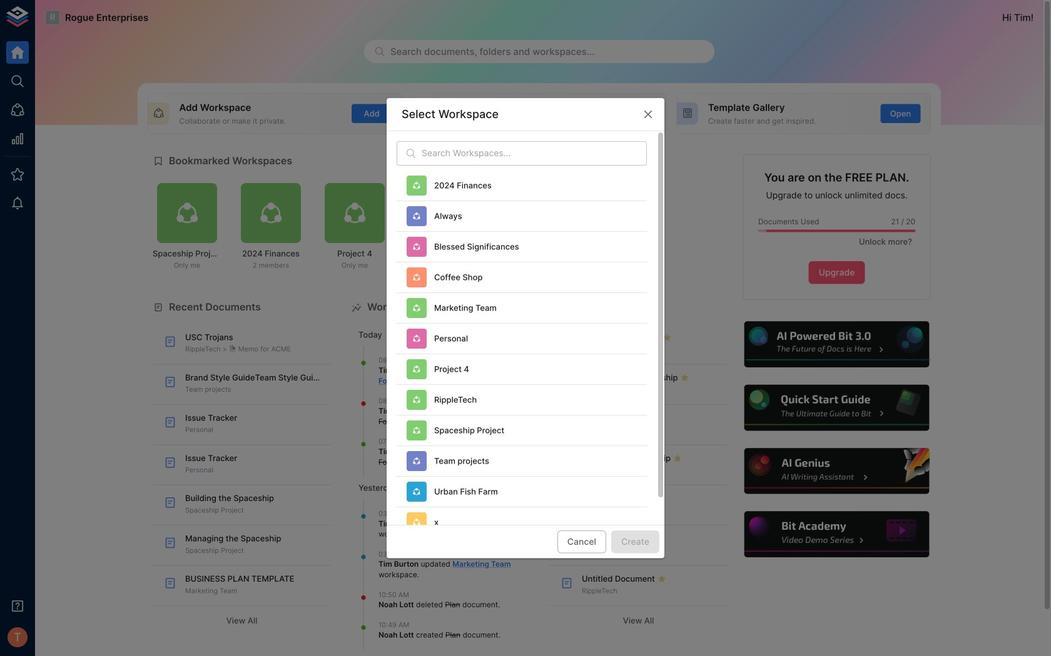 Task type: locate. For each thing, give the bounding box(es) containing it.
3 help image from the top
[[743, 447, 931, 497]]

dialog
[[387, 98, 664, 559]]

Search Workspaces... text field
[[422, 141, 647, 166]]

1 help image from the top
[[743, 320, 931, 370]]

4 help image from the top
[[743, 510, 931, 560]]

help image
[[743, 320, 931, 370], [743, 384, 931, 433], [743, 447, 931, 497], [743, 510, 931, 560]]

2 help image from the top
[[743, 384, 931, 433]]



Task type: vqa. For each thing, say whether or not it's contained in the screenshot.
Employee Handbook Acknowledgement Form IMAGE
no



